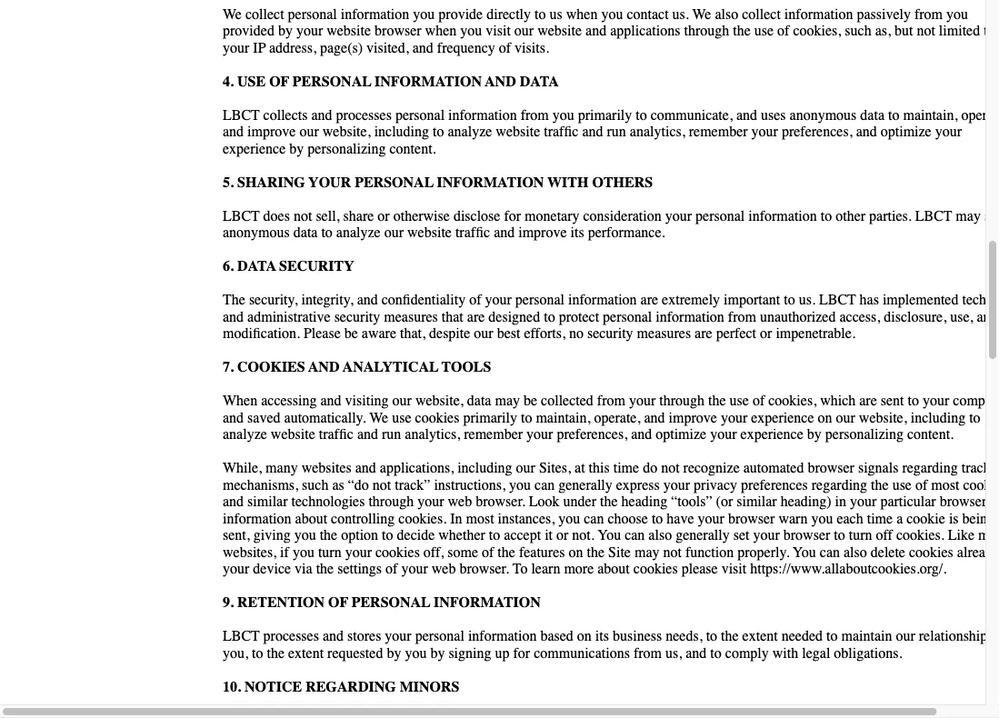 Task type: locate. For each thing, give the bounding box(es) containing it.
0 horizontal spatial browser
[[375, 22, 422, 39]]

when right 'visited,' at the top left
[[425, 22, 457, 39]]

2 vertical spatial personal
[[352, 594, 431, 611]]

0 horizontal spatial website
[[327, 22, 371, 39]]

you inside lbct collects and processes personal information from you primarily to             communicate, and uses anonymous data to maintain, operate
[[553, 106, 575, 123]]

1 vertical spatial us.
[[799, 292, 816, 308]]

the
[[733, 22, 751, 39], [709, 393, 726, 409], [721, 628, 739, 645]]

cookies, inside when accessing and visiting our website, data may be collected from your             through the use of cookies, which are sent to your compute
[[769, 393, 817, 409]]

lbct inside lbct processes and stores your personal information based on its business             needs, to the extent needed to maintain our relationship w
[[223, 628, 260, 645]]

0 horizontal spatial collect
[[246, 5, 284, 22]]

data down tools
[[467, 393, 492, 409]]

not inside we collect personal information you provide directly to us when you contact             us. we also collect information passively from you provided by your website             browser when you visit our website and applications through the use of             cookies, such as, but not limited to, your ip address, page(s) visited, and             frequency of visits.
[[917, 22, 936, 39]]

1 vertical spatial the
[[709, 393, 726, 409]]

and left stores
[[323, 628, 344, 645]]

data right the anonymous
[[861, 106, 885, 123]]

0 vertical spatial us.
[[673, 5, 689, 22]]

and right 'visited,' at the top left
[[413, 39, 434, 56]]

lbct inside lbct collects and processes personal information from you primarily to             communicate, and uses anonymous data to maintain, operate
[[223, 106, 260, 123]]

and down visits.
[[485, 73, 516, 90]]

from down visits.
[[521, 106, 549, 123]]

lbct down 9.
[[223, 628, 260, 645]]

our
[[515, 22, 534, 39], [393, 393, 412, 409], [516, 460, 536, 477], [896, 628, 916, 645]]

1 horizontal spatial we
[[693, 5, 712, 22]]

2 vertical spatial the
[[721, 628, 739, 645]]

1 horizontal spatial browser
[[808, 460, 855, 477]]

2 vertical spatial from
[[598, 393, 626, 409]]

processes down 4. use of personal information and data
[[336, 106, 392, 123]]

also
[[715, 5, 739, 22]]

0 horizontal spatial use
[[730, 393, 750, 409]]

automated
[[744, 460, 805, 477]]

browser left signals
[[808, 460, 855, 477]]

are
[[641, 292, 659, 308], [860, 393, 878, 409]]

from right but
[[915, 5, 943, 22]]

0 vertical spatial may
[[956, 207, 981, 224]]

1 vertical spatial data
[[237, 258, 276, 275]]

information down "frequency"
[[375, 73, 482, 90]]

1 we from the left
[[223, 5, 242, 22]]

1 vertical spatial data
[[467, 393, 492, 409]]

you left provide
[[413, 5, 435, 22]]

operate
[[962, 106, 1000, 123]]

security
[[279, 258, 355, 275]]

our inside the while, many websites and applications, including our sites, at this time do             not recognize automated browser signals regarding trackin
[[516, 460, 536, 477]]

use
[[755, 22, 774, 39], [730, 393, 750, 409]]

personal down 4. use of personal information and data
[[396, 106, 445, 123]]

your right stores
[[385, 628, 412, 645]]

2 horizontal spatial from
[[915, 5, 943, 22]]

time
[[614, 460, 640, 477]]

0 vertical spatial not
[[917, 22, 936, 39]]

your
[[296, 22, 323, 39], [223, 39, 250, 56], [666, 207, 692, 224], [485, 292, 512, 308], [629, 393, 656, 409], [923, 393, 950, 409], [385, 628, 412, 645]]

the
[[223, 292, 245, 308]]

of left visits.
[[499, 39, 511, 56]]

your up the do
[[629, 393, 656, 409]]

other
[[836, 207, 866, 224]]

through up recognize
[[660, 393, 705, 409]]

and right 'websites'
[[355, 460, 376, 477]]

processes inside lbct processes and stores your personal information based on its business             needs, to the extent needed to maintain our relationship w
[[263, 628, 319, 645]]

0 vertical spatial cookies,
[[794, 22, 842, 39]]

primarily
[[578, 106, 632, 123]]

use right also
[[755, 22, 774, 39]]

2 we from the left
[[693, 5, 712, 22]]

collected
[[541, 393, 594, 409]]

1 vertical spatial processes
[[263, 628, 319, 645]]

lbct inside the security, integrity, and confidentiality of your personal information             are extremely important to us. lbct has implemented technic
[[820, 292, 857, 308]]

personal
[[293, 73, 372, 90], [355, 174, 434, 191], [352, 594, 431, 611]]

and up accessing
[[309, 359, 340, 376]]

1 vertical spatial through
[[660, 393, 705, 409]]

information down "frequency"
[[449, 106, 517, 123]]

recognize
[[684, 460, 740, 477]]

information down the lbct does not sell, share or otherwise disclose for monetary consideration             your personal information to other parties. lbct may sha
[[569, 292, 637, 308]]

our inside we collect personal information you provide directly to us when you contact             us. we also collect information passively from you provided by your website             browser when you visit our website and applications through the use of             cookies, such as, but not limited to, your ip address, page(s) visited, and             frequency of visits.
[[515, 22, 534, 39]]

to inside the security, integrity, and confidentiality of your personal information             are extremely important to us. lbct has implemented technic
[[784, 292, 796, 308]]

1 vertical spatial of
[[328, 594, 348, 611]]

4. use of personal information and data
[[223, 73, 559, 90]]

the inside we collect personal information you provide directly to us when you contact             us. we also collect information passively from you provided by your website             browser when you visit our website and applications through the use of             cookies, such as, but not limited to, your ip address, page(s) visited, and             frequency of visits.
[[733, 22, 751, 39]]

0 vertical spatial the
[[733, 22, 751, 39]]

and left "visiting"
[[321, 393, 342, 409]]

1 vertical spatial may
[[495, 393, 520, 409]]

consideration
[[584, 207, 662, 224]]

information inside the security, integrity, and confidentiality of your personal information             are extremely important to us. lbct has implemented technic
[[569, 292, 637, 308]]

personal for retention
[[352, 594, 431, 611]]

1 horizontal spatial use
[[755, 22, 774, 39]]

to right needs,
[[706, 628, 718, 645]]

website right directly
[[538, 22, 582, 39]]

our right maintain
[[896, 628, 916, 645]]

website right address,
[[327, 22, 371, 39]]

0 vertical spatial information
[[375, 73, 482, 90]]

personal down page(s)
[[293, 73, 372, 90]]

for
[[504, 207, 521, 224]]

technic
[[963, 292, 1000, 308]]

through inside when accessing and visiting our website, data may be collected from your             through the use of cookies, which are sent to your compute
[[660, 393, 705, 409]]

data down visits.
[[520, 73, 559, 90]]

0 horizontal spatial data
[[467, 393, 492, 409]]

0 vertical spatial from
[[915, 5, 943, 22]]

our right visit
[[515, 22, 534, 39]]

information left other
[[749, 207, 818, 224]]

0 horizontal spatial are
[[641, 292, 659, 308]]

we left also
[[693, 5, 712, 22]]

and
[[485, 73, 516, 90], [309, 359, 340, 376]]

of right use
[[269, 73, 289, 90]]

our left sites,
[[516, 460, 536, 477]]

1 horizontal spatial processes
[[336, 106, 392, 123]]

personal down monetary
[[516, 292, 565, 308]]

to right important
[[784, 292, 796, 308]]

such
[[845, 22, 872, 39]]

your right by
[[296, 22, 323, 39]]

1 horizontal spatial collect
[[742, 5, 781, 22]]

your up tools
[[485, 292, 512, 308]]

personal up or
[[355, 174, 434, 191]]

1 vertical spatial information
[[437, 174, 544, 191]]

important
[[724, 292, 781, 308]]

of inside when accessing and visiting our website, data may be collected from your             through the use of cookies, which are sent to your compute
[[753, 393, 765, 409]]

1 vertical spatial use
[[730, 393, 750, 409]]

websites
[[302, 460, 352, 477]]

share
[[343, 207, 374, 224]]

of up automated
[[753, 393, 765, 409]]

1 horizontal spatial when
[[566, 5, 598, 22]]

of
[[778, 22, 790, 39], [499, 39, 511, 56], [470, 292, 482, 308], [753, 393, 765, 409]]

0 vertical spatial through
[[684, 22, 730, 39]]

personal up 'minors'
[[415, 628, 465, 645]]

we left by
[[223, 5, 242, 22]]

through right contact
[[684, 22, 730, 39]]

0 vertical spatial of
[[269, 73, 289, 90]]

you left visit
[[461, 22, 482, 39]]

personal up extremely
[[696, 207, 745, 224]]

and right us
[[586, 22, 607, 39]]

sent
[[881, 393, 905, 409]]

personal up address,
[[288, 5, 337, 22]]

our right "visiting"
[[393, 393, 412, 409]]

2 website from the left
[[538, 22, 582, 39]]

1 vertical spatial not
[[294, 207, 312, 224]]

on
[[578, 628, 592, 645]]

processes down retention
[[263, 628, 319, 645]]

information left based
[[468, 628, 537, 645]]

are left extremely
[[641, 292, 659, 308]]

this
[[589, 460, 610, 477]]

information up based
[[434, 594, 541, 611]]

0 vertical spatial browser
[[375, 22, 422, 39]]

at
[[575, 460, 585, 477]]

not left sell,
[[294, 207, 312, 224]]

lbct down use
[[223, 106, 260, 123]]

the security, integrity, and confidentiality of your personal information             are extremely important to us. lbct has implemented technic
[[223, 292, 1000, 342]]

are left 'sent'
[[860, 393, 878, 409]]

us. inside we collect personal information you provide directly to us when you contact             us. we also collect information passively from you provided by your website             browser when you visit our website and applications through the use of             cookies, such as, but not limited to, your ip address, page(s) visited, and             frequency of visits.
[[673, 5, 689, 22]]

to inside we collect personal information you provide directly to us when you contact             us. we also collect information passively from you provided by your website             browser when you visit our website and applications through the use of             cookies, such as, but not limited to, your ip address, page(s) visited, and             frequency of visits.
[[535, 5, 546, 22]]

1 vertical spatial cookies,
[[769, 393, 817, 409]]

data right 6.
[[237, 258, 276, 275]]

information up disclose
[[437, 174, 544, 191]]

as,
[[876, 22, 891, 39]]

0 horizontal spatial processes
[[263, 628, 319, 645]]

not right the do
[[661, 460, 680, 477]]

of inside the security, integrity, and confidentiality of your personal information             are extremely important to us. lbct has implemented technic
[[470, 292, 482, 308]]

your inside the lbct does not sell, share or otherwise disclose for monetary consideration             your personal information to other parties. lbct may sha
[[666, 207, 692, 224]]

lbct
[[223, 106, 260, 123], [223, 207, 260, 224], [916, 207, 953, 224], [820, 292, 857, 308], [223, 628, 260, 645]]

lbct left does on the top
[[223, 207, 260, 224]]

1 horizontal spatial may
[[956, 207, 981, 224]]

provided
[[223, 22, 275, 39]]

2 horizontal spatial not
[[917, 22, 936, 39]]

1 vertical spatial from
[[521, 106, 549, 123]]

others
[[593, 174, 653, 191]]

we
[[223, 5, 242, 22], [693, 5, 712, 22]]

limited
[[940, 22, 981, 39]]

of for use
[[269, 73, 289, 90]]

not right but
[[917, 22, 936, 39]]

0 vertical spatial personal
[[293, 73, 372, 90]]

of up stores
[[328, 594, 348, 611]]

which
[[821, 393, 856, 409]]

data
[[520, 73, 559, 90], [237, 258, 276, 275]]

1 vertical spatial browser
[[808, 460, 855, 477]]

data
[[861, 106, 885, 123], [467, 393, 492, 409]]

monetary
[[525, 207, 580, 224]]

you left contact
[[602, 5, 623, 22]]

personal
[[288, 5, 337, 22], [396, 106, 445, 123], [696, 207, 745, 224], [516, 292, 565, 308], [415, 628, 465, 645]]

0 horizontal spatial not
[[294, 207, 312, 224]]

0 horizontal spatial and
[[309, 359, 340, 376]]

may inside the lbct does not sell, share or otherwise disclose for monetary consideration             your personal information to other parties. lbct may sha
[[956, 207, 981, 224]]

1 vertical spatial personal
[[355, 174, 434, 191]]

0 vertical spatial data
[[861, 106, 885, 123]]

maintain
[[842, 628, 893, 645]]

website
[[327, 22, 371, 39], [538, 22, 582, 39]]

personal up stores
[[352, 594, 431, 611]]

1 horizontal spatial us.
[[799, 292, 816, 308]]

when right us
[[566, 5, 598, 22]]

7. cookies and analytical tools
[[223, 359, 492, 376]]

1 horizontal spatial data
[[861, 106, 885, 123]]

information inside the lbct does not sell, share or otherwise disclose for monetary consideration             your personal information to other parties. lbct may sha
[[749, 207, 818, 224]]

1 horizontal spatial and
[[485, 73, 516, 90]]

1 horizontal spatial not
[[661, 460, 680, 477]]

information left passively
[[785, 5, 854, 22]]

the inside lbct processes and stores your personal information based on its business             needs, to the extent needed to maintain our relationship w
[[721, 628, 739, 645]]

website,
[[416, 393, 464, 409]]

2 vertical spatial information
[[434, 594, 541, 611]]

your inside lbct processes and stores your personal information based on its business             needs, to the extent needed to maintain our relationship w
[[385, 628, 412, 645]]

1 horizontal spatial are
[[860, 393, 878, 409]]

0 horizontal spatial we
[[223, 5, 242, 22]]

uses
[[761, 106, 786, 123]]

we collect personal information you provide directly to us when you contact             us. we also collect information passively from you provided by your website             browser when you visit our website and applications through the use of             cookies, such as, but not limited to, your ip address, page(s) visited, and             frequency of visits.
[[223, 5, 999, 56]]

processes inside lbct collects and processes personal information from you primarily to             communicate, and uses anonymous data to maintain, operate
[[336, 106, 392, 123]]

are inside when accessing and visiting our website, data may be collected from your             through the use of cookies, which are sent to your compute
[[860, 393, 878, 409]]

us. right contact
[[673, 5, 689, 22]]

0 horizontal spatial us.
[[673, 5, 689, 22]]

you left primarily on the right
[[553, 106, 575, 123]]

your inside the security, integrity, and confidentiality of your personal information             are extremely important to us. lbct has implemented technic
[[485, 292, 512, 308]]

personal for use
[[293, 73, 372, 90]]

trackin
[[962, 460, 1000, 477]]

0 vertical spatial data
[[520, 73, 559, 90]]

business
[[613, 628, 662, 645]]

1 horizontal spatial of
[[328, 594, 348, 611]]

lbct does not sell, share or otherwise disclose for monetary consideration             your personal information to other parties. lbct may sha
[[223, 207, 1000, 241]]

information inside lbct processes and stores your personal information based on its business             needs, to the extent needed to maintain our relationship w
[[468, 628, 537, 645]]

visits.
[[515, 39, 549, 56]]

may left be
[[495, 393, 520, 409]]

cookies, left which
[[769, 393, 817, 409]]

1 horizontal spatial from
[[598, 393, 626, 409]]

do
[[643, 460, 658, 477]]

0 horizontal spatial of
[[269, 73, 289, 90]]

not inside the lbct does not sell, share or otherwise disclose for monetary consideration             your personal information to other parties. lbct may sha
[[294, 207, 312, 224]]

to left other
[[821, 207, 833, 224]]

0 horizontal spatial from
[[521, 106, 549, 123]]

0 vertical spatial are
[[641, 292, 659, 308]]

information
[[375, 73, 482, 90], [437, 174, 544, 191], [434, 594, 541, 611]]

us. right important
[[799, 292, 816, 308]]

lbct left has
[[820, 292, 857, 308]]

information up 'visited,' at the top left
[[341, 5, 410, 22]]

your right the consideration
[[666, 207, 692, 224]]

minors
[[400, 679, 460, 695]]

0 vertical spatial use
[[755, 22, 774, 39]]

collect up 'ip'
[[246, 5, 284, 22]]

1 horizontal spatial website
[[538, 22, 582, 39]]

are inside the security, integrity, and confidentiality of your personal information             are extremely important to us. lbct has implemented technic
[[641, 292, 659, 308]]

use up recognize
[[730, 393, 750, 409]]

0 vertical spatial processes
[[336, 106, 392, 123]]

2 vertical spatial not
[[661, 460, 680, 477]]

from right collected
[[598, 393, 626, 409]]

browser up 4. use of personal information and data
[[375, 22, 422, 39]]

when
[[566, 5, 598, 22], [425, 22, 457, 39]]

not inside the while, many websites and applications, including our sites, at this time do             not recognize automated browser signals regarding trackin
[[661, 460, 680, 477]]

and right integrity,
[[357, 292, 378, 308]]

information
[[341, 5, 410, 22], [785, 5, 854, 22], [449, 106, 517, 123], [749, 207, 818, 224], [569, 292, 637, 308], [468, 628, 537, 645]]

from inside we collect personal information you provide directly to us when you contact             us. we also collect information passively from you provided by your website             browser when you visit our website and applications through the use of             cookies, such as, but not limited to, your ip address, page(s) visited, and             frequency of visits.
[[915, 5, 943, 22]]

information inside lbct collects and processes personal information from you primarily to             communicate, and uses anonymous data to maintain, operate
[[449, 106, 517, 123]]

0 horizontal spatial when
[[425, 22, 457, 39]]

of right the confidentiality on the top left
[[470, 292, 482, 308]]

cookies, left such
[[794, 22, 842, 39]]

to right 'sent'
[[908, 393, 920, 409]]

10.
[[223, 679, 241, 695]]

may left sha
[[956, 207, 981, 224]]

1 vertical spatial are
[[860, 393, 878, 409]]

contact
[[627, 5, 669, 22]]

0 vertical spatial and
[[485, 73, 516, 90]]

you
[[413, 5, 435, 22], [602, 5, 623, 22], [947, 5, 969, 22], [461, 22, 482, 39], [553, 106, 575, 123]]

personal inside the security, integrity, and confidentiality of your personal information             are extremely important to us. lbct has implemented technic
[[516, 292, 565, 308]]

to left us
[[535, 5, 546, 22]]

use inside when accessing and visiting our website, data may be collected from your             through the use of cookies, which are sent to your compute
[[730, 393, 750, 409]]

0 horizontal spatial may
[[495, 393, 520, 409]]

collect right also
[[742, 5, 781, 22]]

and inside lbct processes and stores your personal information based on its business             needs, to the extent needed to maintain our relationship w
[[323, 628, 344, 645]]

the inside when accessing and visiting our website, data may be collected from your             through the use of cookies, which are sent to your compute
[[709, 393, 726, 409]]

may inside when accessing and visiting our website, data may be collected from your             through the use of cookies, which are sent to your compute
[[495, 393, 520, 409]]

9. retention of personal information
[[223, 594, 541, 611]]

from
[[915, 5, 943, 22], [521, 106, 549, 123], [598, 393, 626, 409]]

not
[[917, 22, 936, 39], [294, 207, 312, 224], [661, 460, 680, 477]]



Task type: describe. For each thing, give the bounding box(es) containing it.
7.
[[223, 359, 234, 376]]

page(s)
[[320, 39, 363, 56]]

to right needed
[[827, 628, 838, 645]]

when
[[223, 393, 258, 409]]

while, many websites and applications, including our sites, at this time do             not recognize automated browser signals regarding trackin
[[223, 460, 1000, 578]]

lbct processes and stores your personal information based on its business             needs, to the extent needed to maintain our relationship w
[[223, 628, 1000, 662]]

of for retention
[[328, 594, 348, 611]]

personal inside the lbct does not sell, share or otherwise disclose for monetary consideration             your personal information to other parties. lbct may sha
[[696, 207, 745, 224]]

1 website from the left
[[327, 22, 371, 39]]

browser inside the while, many websites and applications, including our sites, at this time do             not recognize automated browser signals regarding trackin
[[808, 460, 855, 477]]

5.
[[223, 174, 234, 191]]

to inside when accessing and visiting our website, data may be collected from your             through the use of cookies, which are sent to your compute
[[908, 393, 920, 409]]

lbct collects and processes personal information from you primarily to             communicate, and uses anonymous data to maintain, operate
[[223, 106, 1000, 157]]

6.
[[223, 258, 234, 275]]

integrity,
[[302, 292, 354, 308]]

sharing
[[237, 174, 305, 191]]

sites,
[[539, 460, 571, 477]]

needed
[[782, 628, 823, 645]]

implemented
[[883, 292, 959, 308]]

lbct for lbct does not sell, share or otherwise disclose for monetary consideration             your personal information to other parties. lbct may sha
[[223, 207, 260, 224]]

lbct right parties.
[[916, 207, 953, 224]]

while,
[[223, 460, 262, 477]]

through inside we collect personal information you provide directly to us when you contact             us. we also collect information passively from you provided by your website             browser when you visit our website and applications through the use of             cookies, such as, but not limited to, your ip address, page(s) visited, and             frequency of visits.
[[684, 22, 730, 39]]

visit
[[486, 22, 511, 39]]

5. sharing your personal information with others
[[223, 174, 653, 191]]

stores
[[348, 628, 381, 645]]

communicate,
[[651, 106, 733, 123]]

use inside we collect personal information you provide directly to us when you contact             us. we also collect information passively from you provided by your website             browser when you visit our website and applications through the use of             cookies, such as, but not limited to, your ip address, page(s) visited, and             frequency of visits.
[[755, 22, 774, 39]]

from inside when accessing and visiting our website, data may be collected from your             through the use of cookies, which are sent to your compute
[[598, 393, 626, 409]]

frequency
[[437, 39, 496, 56]]

personal inside we collect personal information you provide directly to us when you contact             us. we also collect information passively from you provided by your website             browser when you visit our website and applications through the use of             cookies, such as, but not limited to, your ip address, page(s) visited, and             frequency of visits.
[[288, 5, 337, 22]]

data inside lbct collects and processes personal information from you primarily to             communicate, and uses anonymous data to maintain, operate
[[861, 106, 885, 123]]

to,
[[984, 22, 999, 39]]

visited,
[[367, 39, 409, 56]]

2 collect from the left
[[742, 5, 781, 22]]

4.
[[223, 73, 234, 90]]

many
[[266, 460, 298, 477]]

provide
[[439, 5, 483, 22]]

maintain,
[[904, 106, 958, 123]]

directly
[[487, 5, 531, 22]]

use
[[237, 73, 266, 90]]

and right collects
[[312, 106, 333, 123]]

but
[[895, 22, 914, 39]]

compute
[[954, 393, 1000, 409]]

information for and
[[375, 73, 482, 90]]

applications
[[611, 22, 681, 39]]

be
[[524, 393, 538, 409]]

its
[[596, 628, 609, 645]]

you left to,
[[947, 5, 969, 22]]

confidentiality
[[382, 292, 466, 308]]

data inside when accessing and visiting our website, data may be collected from your             through the use of cookies, which are sent to your compute
[[467, 393, 492, 409]]

to inside the lbct does not sell, share or otherwise disclose for monetary consideration             your personal information to other parties. lbct may sha
[[821, 207, 833, 224]]

your left 'ip'
[[223, 39, 250, 56]]

cookies
[[237, 359, 305, 376]]

10. notice regarding minors
[[223, 679, 460, 695]]

does
[[263, 207, 290, 224]]

when accessing and visiting our website, data may be collected from your             through the use of cookies, which are sent to your compute
[[223, 393, 1000, 443]]

0 horizontal spatial data
[[237, 258, 276, 275]]

disclose
[[454, 207, 501, 224]]

extent
[[743, 628, 778, 645]]

otherwise
[[394, 207, 450, 224]]

regarding
[[306, 679, 396, 695]]

including
[[458, 460, 513, 477]]

your
[[309, 174, 351, 191]]

and left the uses at the top right of the page
[[737, 106, 758, 123]]

regarding
[[903, 460, 959, 477]]

w
[[992, 628, 1000, 645]]

from inside lbct collects and processes personal information from you primarily to             communicate, and uses anonymous data to maintain, operate
[[521, 106, 549, 123]]

signals
[[859, 460, 899, 477]]

accessing
[[261, 393, 317, 409]]

and inside the security, integrity, and confidentiality of your personal information             are extremely important to us. lbct has implemented technic
[[357, 292, 378, 308]]

or
[[378, 207, 390, 224]]

has
[[860, 292, 880, 308]]

the for use
[[709, 393, 726, 409]]

1 collect from the left
[[246, 5, 284, 22]]

1 vertical spatial and
[[309, 359, 340, 376]]

extremely
[[662, 292, 721, 308]]

with
[[548, 174, 589, 191]]

notice
[[245, 679, 302, 695]]

sha
[[985, 207, 1000, 224]]

of right also
[[778, 22, 790, 39]]

9.
[[223, 594, 234, 611]]

needs,
[[666, 628, 703, 645]]

by
[[278, 22, 293, 39]]

our inside when accessing and visiting our website, data may be collected from your             through the use of cookies, which are sent to your compute
[[393, 393, 412, 409]]

based
[[541, 628, 574, 645]]

the for extent
[[721, 628, 739, 645]]

lbct for lbct processes and stores your personal information based on its business             needs, to the extent needed to maintain our relationship w
[[223, 628, 260, 645]]

sell,
[[316, 207, 340, 224]]

our inside lbct processes and stores your personal information based on its business             needs, to the extent needed to maintain our relationship w
[[896, 628, 916, 645]]

us
[[550, 5, 563, 22]]

tools
[[442, 359, 492, 376]]

to left "maintain,"
[[889, 106, 900, 123]]

to right primarily on the right
[[636, 106, 647, 123]]

visiting
[[345, 393, 389, 409]]

personal inside lbct processes and stores your personal information based on its business             needs, to the extent needed to maintain our relationship w
[[415, 628, 465, 645]]

browser inside we collect personal information you provide directly to us when you contact             us. we also collect information passively from you provided by your website             browser when you visit our website and applications through the use of             cookies, such as, but not limited to, your ip address, page(s) visited, and             frequency of visits.
[[375, 22, 422, 39]]

personal for sharing
[[355, 174, 434, 191]]

and inside when accessing and visiting our website, data may be collected from your             through the use of cookies, which are sent to your compute
[[321, 393, 342, 409]]

and inside the while, many websites and applications, including our sites, at this time do             not recognize automated browser signals regarding trackin
[[355, 460, 376, 477]]

information for with
[[437, 174, 544, 191]]

your left compute
[[923, 393, 950, 409]]

applications,
[[380, 460, 454, 477]]

parties.
[[870, 207, 912, 224]]

us. inside the security, integrity, and confidentiality of your personal information             are extremely important to us. lbct has implemented technic
[[799, 292, 816, 308]]

personal inside lbct collects and processes personal information from you primarily to             communicate, and uses anonymous data to maintain, operate
[[396, 106, 445, 123]]

1 horizontal spatial data
[[520, 73, 559, 90]]

lbct for lbct collects and processes personal information from you primarily to             communicate, and uses anonymous data to maintain, operate
[[223, 106, 260, 123]]

retention
[[237, 594, 325, 611]]

cookies, inside we collect personal information you provide directly to us when you contact             us. we also collect information passively from you provided by your website             browser when you visit our website and applications through the use of             cookies, such as, but not limited to, your ip address, page(s) visited, and             frequency of visits.
[[794, 22, 842, 39]]

ip
[[253, 39, 266, 56]]

analytical
[[343, 359, 439, 376]]



Task type: vqa. For each thing, say whether or not it's contained in the screenshot.
not within the LBCT does not sell, share or otherwise disclose for monetary consideration             your personal information to other parties. LBCT may sha
yes



